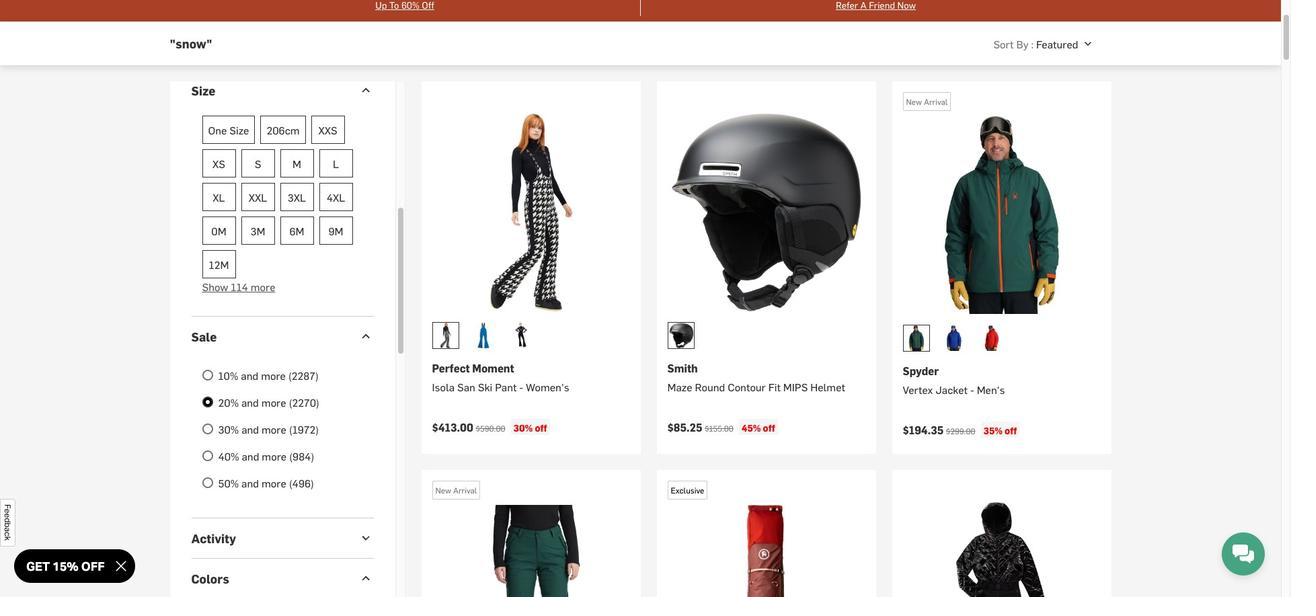 Task type: locate. For each thing, give the bounding box(es) containing it.
ski
[[478, 379, 492, 394]]

0 vertical spatial size
[[191, 82, 216, 99]]

$155.00
[[705, 423, 734, 434]]

exclusive
[[671, 485, 704, 496]]

and right 20%
[[241, 395, 259, 410]]

exclusive link
[[667, 481, 865, 597]]

more inside button
[[251, 279, 275, 294]]

matte black image
[[667, 322, 694, 349]]

more for 30%
[[262, 422, 286, 436]]

brooke ski suit - women's image
[[903, 502, 1101, 597]]

1 horizontal spatial off
[[763, 422, 775, 434]]

1 horizontal spatial -
[[970, 382, 974, 397]]

activity button
[[191, 518, 374, 558]]

off right the 45%
[[763, 422, 775, 434]]

0 vertical spatial new
[[906, 96, 922, 107]]

30% inside list
[[218, 422, 239, 436]]

0 vertical spatial new arrival
[[906, 96, 948, 107]]

isola
[[432, 379, 455, 394]]

0 vertical spatial arrival
[[924, 96, 948, 107]]

fit
[[768, 379, 781, 394]]

women's
[[526, 379, 569, 394]]

(496)
[[289, 475, 314, 490]]

10% and more (2287)
[[218, 368, 319, 383]]

- right pant
[[519, 379, 523, 394]]

30% down 20%
[[218, 422, 239, 436]]

more for 40%
[[262, 449, 287, 463]]

off
[[535, 422, 547, 434], [763, 422, 775, 434], [1005, 424, 1017, 437]]

30%
[[218, 422, 239, 436], [513, 422, 533, 434]]

0 horizontal spatial new
[[435, 485, 451, 496]]

jacket
[[936, 382, 968, 397]]

and for 40%
[[242, 449, 259, 463]]

3m
[[251, 223, 265, 238]]

1 horizontal spatial 30%
[[513, 422, 533, 434]]

45% off
[[742, 422, 775, 434]]

off down women's
[[535, 422, 547, 434]]

size region
[[191, 110, 374, 316]]

2 30% from the left
[[513, 422, 533, 434]]

list containing 10% and more (2287)
[[202, 362, 363, 496]]

0 horizontal spatial size
[[191, 82, 216, 99]]

1 vertical spatial size
[[230, 122, 249, 137]]

off right 35%
[[1005, 424, 1017, 437]]

0 horizontal spatial -
[[519, 379, 523, 394]]

sort by : featured
[[994, 36, 1078, 51]]

- left men's
[[970, 382, 974, 397]]

spyder vertex jacket - men's
[[903, 363, 1005, 397]]

more right the 114
[[251, 279, 275, 294]]

(2287)
[[288, 368, 319, 383]]

more down the 20% and more (2270)
[[262, 422, 286, 436]]

l
[[333, 156, 339, 171]]

new arrival
[[906, 96, 948, 107], [435, 485, 477, 496]]

more down 30% and more (1972)
[[262, 449, 287, 463]]

more for 50%
[[262, 475, 286, 490]]

0 horizontal spatial new arrival
[[435, 485, 477, 496]]

$299.00
[[946, 426, 975, 436]]

and right 40%
[[242, 449, 259, 463]]

smith
[[667, 360, 698, 375]]

sort
[[994, 36, 1014, 51]]

open chat image
[[1233, 545, 1254, 564]]

size inside size dropdown button
[[191, 82, 216, 99]]

"snow"
[[170, 35, 212, 52]]

$85.25
[[667, 420, 702, 434]]

list
[[202, 362, 363, 496]]

1 30% from the left
[[218, 422, 239, 436]]

size
[[191, 82, 216, 99], [230, 122, 249, 137]]

40%
[[218, 449, 239, 463]]

1 vertical spatial arrival
[[453, 485, 477, 496]]

perfect moment isola san ski pant - women's
[[432, 360, 569, 394]]

vertex
[[903, 382, 933, 397]]

6m
[[289, 223, 304, 238]]

- inside perfect moment isola san ski pant - women's
[[519, 379, 523, 394]]

0 horizontal spatial arrival
[[453, 485, 477, 496]]

new arrival for new arrival link to the bottom
[[435, 485, 477, 496]]

mips
[[783, 379, 808, 394]]

moment
[[472, 360, 514, 375]]

xl
[[213, 190, 225, 204]]

and right 10%
[[241, 368, 258, 383]]

1 vertical spatial new arrival
[[435, 485, 477, 496]]

-
[[519, 379, 523, 394], [970, 382, 974, 397]]

section pant - women's image
[[432, 505, 630, 597]]

more for show
[[251, 279, 275, 294]]

more
[[251, 279, 275, 294], [261, 368, 286, 383], [261, 395, 286, 410], [262, 422, 286, 436], [262, 449, 287, 463], [262, 475, 286, 490]]

new arrival link
[[903, 92, 1101, 325], [432, 481, 630, 597]]

0 horizontal spatial off
[[535, 422, 547, 434]]

houndstooth/black/snow white image
[[432, 322, 459, 349]]

1 vertical spatial new
[[435, 485, 451, 496]]

and
[[241, 368, 258, 383], [241, 395, 259, 410], [242, 422, 259, 436], [242, 449, 259, 463], [241, 475, 259, 490]]

and right 50%
[[241, 475, 259, 490]]

more left (496)
[[262, 475, 286, 490]]

arrival
[[924, 96, 948, 107], [453, 485, 477, 496]]

1 horizontal spatial size
[[230, 122, 249, 137]]

more up the 20% and more (2270)
[[261, 368, 286, 383]]

1 horizontal spatial new arrival
[[906, 96, 948, 107]]

xxl
[[249, 190, 267, 204]]

size button
[[191, 71, 374, 110]]

men's
[[977, 382, 1005, 397]]

30% right $590.00
[[513, 422, 533, 434]]

0 horizontal spatial 30%
[[218, 422, 239, 436]]

0 horizontal spatial new arrival link
[[432, 481, 630, 597]]

by
[[1016, 36, 1029, 51]]

1 horizontal spatial new
[[906, 96, 922, 107]]

black image
[[507, 322, 534, 349]]

volcano image
[[978, 325, 1005, 352]]

114
[[231, 279, 248, 294]]

40% and more (984)
[[218, 449, 314, 463]]

12m
[[209, 257, 229, 272]]

and up the 40% and more (984)
[[242, 422, 259, 436]]

1 horizontal spatial new arrival link
[[903, 92, 1101, 325]]

new
[[906, 96, 922, 107], [435, 485, 451, 496]]

4xl
[[327, 190, 345, 204]]

more up 30% and more (1972)
[[261, 395, 286, 410]]

smith maze round contour fit mips helmet
[[667, 360, 845, 394]]

size up 'one'
[[191, 82, 216, 99]]

spyder
[[903, 363, 939, 378]]

9m
[[328, 223, 343, 238]]

1 horizontal spatial arrival
[[924, 96, 948, 107]]

show 114 more
[[202, 279, 275, 294]]

size right 'one'
[[230, 122, 249, 137]]

50%
[[218, 475, 239, 490]]



Task type: vqa. For each thing, say whether or not it's contained in the screenshot.
the "more" inside the the show 114 more button
yes



Task type: describe. For each thing, give the bounding box(es) containing it.
$85.25 $155.00
[[667, 420, 734, 434]]

maze
[[667, 379, 692, 394]]

20% and more (2270)
[[218, 395, 319, 410]]

feedback image
[[0, 499, 15, 547]]

and for 10%
[[241, 368, 258, 383]]

off for mips
[[763, 422, 775, 434]]

$194.35 $299.00
[[903, 422, 975, 437]]

off for pant
[[535, 422, 547, 434]]

vertex jacket - men's image
[[903, 116, 1101, 325]]

(2270)
[[289, 395, 319, 410]]

perfect
[[432, 360, 470, 375]]

and for 50%
[[241, 475, 259, 490]]

helmet
[[811, 379, 845, 394]]

3xl
[[288, 190, 306, 204]]

35%
[[984, 424, 1003, 437]]

30% off
[[513, 422, 547, 434]]

30% for 30% and more (1972)
[[218, 422, 239, 436]]

isola san ski pant - women's image
[[432, 114, 630, 322]]

- inside spyder vertex jacket - men's
[[970, 382, 974, 397]]

$413.00
[[432, 420, 473, 434]]

show
[[202, 279, 228, 294]]

50% and more (496)
[[218, 475, 314, 490]]

new for the top new arrival link
[[906, 96, 922, 107]]

10%
[[218, 368, 238, 383]]

maze round contour fit mips helmet image
[[667, 114, 865, 322]]

s
[[255, 156, 261, 171]]

size inside size region
[[230, 122, 249, 137]]

0 vertical spatial new arrival link
[[903, 92, 1101, 325]]

new for new arrival link to the bottom
[[435, 485, 451, 496]]

san
[[457, 379, 475, 394]]

electric blue image
[[940, 325, 967, 352]]

round
[[695, 379, 725, 394]]

dazzling blue image
[[470, 322, 497, 349]]

35% off
[[984, 424, 1017, 437]]

(1972)
[[289, 422, 319, 436]]

0m
[[211, 223, 226, 238]]

:
[[1031, 36, 1034, 51]]

and for 20%
[[241, 395, 259, 410]]

m
[[293, 156, 301, 171]]

xs
[[213, 156, 225, 171]]

45%
[[742, 422, 761, 434]]

cypress green image
[[903, 325, 930, 352]]

arrival for new arrival link to the bottom
[[453, 485, 477, 496]]

$413.00 $590.00
[[432, 420, 505, 434]]

new arrival for the top new arrival link
[[906, 96, 948, 107]]

show 114 more button
[[202, 278, 363, 295]]

sale
[[191, 328, 217, 345]]

30% and more (1972)
[[218, 422, 319, 436]]

featured
[[1036, 36, 1078, 51]]

$194.35
[[903, 422, 944, 437]]

206cm
[[267, 122, 300, 137]]

1 vertical spatial new arrival link
[[432, 481, 630, 597]]

(984)
[[289, 449, 314, 463]]

$590.00
[[476, 423, 505, 434]]

activity
[[191, 530, 236, 547]]

one size
[[208, 122, 249, 137]]

20%
[[218, 395, 239, 410]]

2 horizontal spatial off
[[1005, 424, 1017, 437]]

30% for 30% off
[[513, 422, 533, 434]]

sale button
[[191, 317, 374, 356]]

contour
[[728, 379, 766, 394]]

and for 30%
[[242, 422, 259, 436]]

colors button
[[191, 559, 374, 597]]

one
[[208, 122, 227, 137]]

more for 20%
[[261, 395, 286, 410]]

colors
[[191, 570, 229, 587]]

more for 10%
[[261, 368, 286, 383]]

xxs
[[318, 122, 337, 137]]

arrival for the top new arrival link
[[924, 96, 948, 107]]

pant
[[495, 379, 517, 394]]

double ski & snowboard rolling bag image
[[667, 505, 865, 597]]



